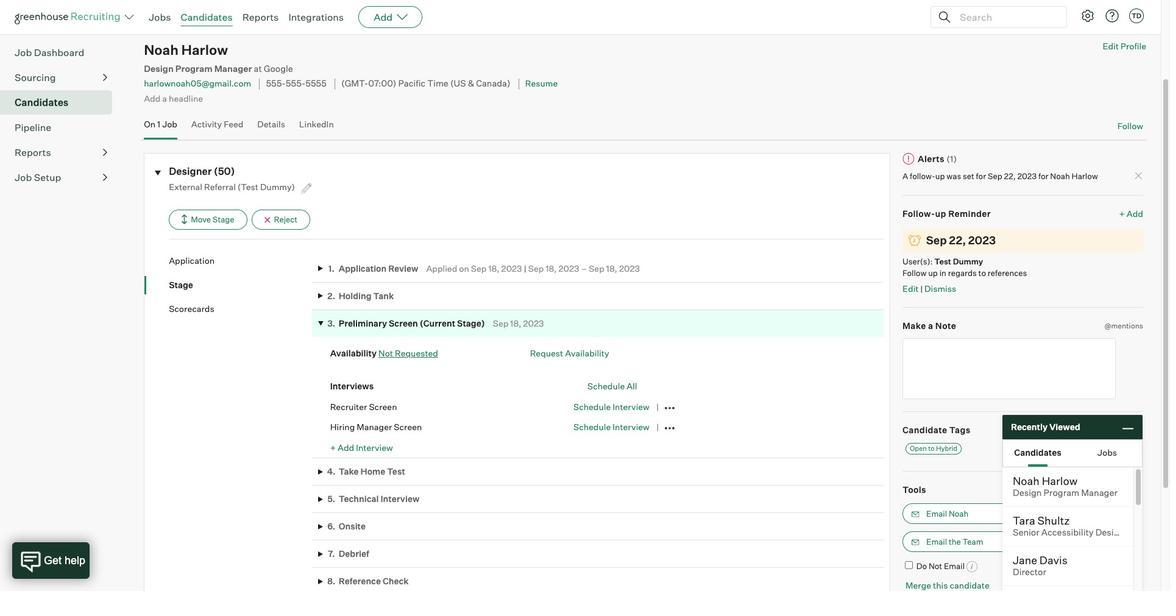 Task type: locate. For each thing, give the bounding box(es) containing it.
designer right accessibility
[[1096, 528, 1133, 538]]

schedule interview
[[574, 402, 650, 412], [574, 422, 650, 432]]

2 vertical spatial to
[[929, 445, 935, 453]]

move stage button
[[169, 210, 247, 230]]

activity feed link
[[191, 119, 244, 137]]

accessibility
[[1042, 528, 1094, 538]]

2 vertical spatial job
[[15, 171, 32, 184]]

manager down jobs tab
[[1082, 488, 1118, 499]]

1 availability from the left
[[330, 348, 377, 359]]

1 vertical spatial |
[[921, 284, 923, 294]]

1 horizontal spatial |
[[921, 284, 923, 294]]

2 horizontal spatial to
[[979, 268, 987, 278]]

sep
[[989, 171, 1003, 181], [927, 234, 947, 247], [471, 263, 487, 274], [529, 263, 544, 274], [589, 263, 605, 274], [493, 318, 509, 329]]

job dashboard link
[[15, 45, 107, 60]]

activity
[[191, 119, 222, 129]]

candidates link up pipeline link
[[15, 95, 107, 110]]

1 schedule interview link from the top
[[574, 402, 650, 412]]

| inside user(s): test dummy follow up in regards to references edit | dismiss
[[921, 284, 923, 294]]

22, right set
[[1005, 171, 1016, 181]]

reports link down pipeline link
[[15, 145, 107, 160]]

1 vertical spatial schedule interview
[[574, 422, 650, 432]]

to right back
[[45, 5, 54, 16]]

jobs
[[149, 11, 171, 23], [1098, 447, 1118, 458]]

email up merge this candidate 'link'
[[945, 561, 965, 571]]

noah inside button
[[949, 509, 969, 519]]

tab list
[[1004, 440, 1143, 467]]

dummy
[[954, 257, 984, 266]]

2 vertical spatial up
[[929, 268, 938, 278]]

request availability button
[[530, 348, 610, 359]]

noah harlow design program manager
[[1014, 474, 1118, 499]]

3.
[[328, 318, 335, 329]]

1 horizontal spatial reports
[[242, 11, 279, 23]]

email noah button
[[903, 504, 1041, 524]]

screen
[[389, 318, 418, 329], [369, 402, 397, 412], [394, 422, 422, 432]]

0 vertical spatial test
[[935, 257, 952, 266]]

0 horizontal spatial availability
[[330, 348, 377, 359]]

candidates link for sourcing
[[15, 95, 107, 110]]

2 vertical spatial candidates
[[1015, 447, 1062, 458]]

up left was
[[936, 171, 946, 181]]

a left headline
[[162, 93, 167, 104]]

0 vertical spatial jobs
[[149, 11, 171, 23]]

design up add a headline
[[144, 64, 174, 75]]

2 availability from the left
[[565, 348, 610, 359]]

2 vertical spatial email
[[945, 561, 965, 571]]

availability down preliminary
[[330, 348, 377, 359]]

merge this candidate link
[[906, 581, 990, 591]]

candidates down sourcing
[[15, 96, 69, 109]]

greenhouse recruiting image
[[15, 10, 124, 24]]

0 vertical spatial reports link
[[242, 11, 279, 23]]

None text field
[[903, 338, 1117, 399]]

1 horizontal spatial availability
[[565, 348, 610, 359]]

Search text field
[[957, 8, 1056, 26]]

schedule interview for hiring manager screen
[[574, 422, 650, 432]]

job setup
[[15, 171, 61, 184]]

0 horizontal spatial 22,
[[950, 234, 967, 247]]

| right the edit link
[[921, 284, 923, 294]]

1 horizontal spatial candidates
[[181, 11, 233, 23]]

edit inside user(s): test dummy follow up in regards to references edit | dismiss
[[903, 283, 919, 294]]

test up in
[[935, 257, 952, 266]]

to down dummy at the top of page
[[979, 268, 987, 278]]

design inside the noah harlow design program manager
[[1014, 488, 1042, 499]]

2. holding tank
[[328, 291, 394, 301]]

candidates tab panel
[[1003, 468, 1143, 592]]

sep 18, 2023
[[493, 318, 544, 329]]

2 schedule interview link from the top
[[574, 422, 650, 432]]

0 horizontal spatial follow
[[903, 268, 927, 278]]

designer up external
[[169, 165, 212, 177]]

manager left at
[[214, 64, 252, 75]]

a left note
[[929, 321, 934, 331]]

6.
[[328, 522, 336, 532]]

availability right request at bottom
[[565, 348, 610, 359]]

manager down recruiter screen
[[357, 422, 392, 432]]

6. onsite
[[328, 522, 366, 532]]

email noah
[[927, 509, 969, 519]]

1 vertical spatial reports
[[15, 146, 51, 159]]

follow link
[[1118, 120, 1144, 132]]

design up tara
[[1014, 488, 1042, 499]]

test
[[935, 257, 952, 266], [387, 467, 405, 477]]

2 vertical spatial schedule
[[574, 422, 611, 432]]

| up sep 18, 2023
[[524, 263, 527, 274]]

1 vertical spatial job
[[162, 119, 177, 129]]

job for job setup
[[15, 171, 32, 184]]

0 vertical spatial not
[[379, 348, 393, 359]]

2023 right –
[[620, 263, 640, 274]]

0 vertical spatial candidates link
[[181, 11, 233, 23]]

1 right on
[[157, 119, 160, 129]]

application up 2. holding tank
[[339, 263, 387, 274]]

2 horizontal spatial candidates
[[1015, 447, 1062, 458]]

18, left –
[[546, 263, 557, 274]]

1 vertical spatial follow
[[903, 268, 927, 278]]

email for email the team
[[927, 537, 948, 547]]

schedule interview for recruiter screen
[[574, 402, 650, 412]]

1 vertical spatial designer
[[1096, 528, 1133, 538]]

edit down user(s):
[[903, 283, 919, 294]]

schedule interview link
[[574, 402, 650, 412], [574, 422, 650, 432]]

tara shultz senior accessibility designer
[[1014, 514, 1133, 538]]

2023 up dummy at the top of page
[[969, 234, 996, 247]]

1 vertical spatial +
[[1117, 425, 1123, 435]]

open to hybrid link
[[906, 443, 962, 455]]

2 vertical spatial screen
[[394, 422, 422, 432]]

0 horizontal spatial manager
[[214, 64, 252, 75]]

test right home
[[387, 467, 405, 477]]

schedule interview link for recruiter screen
[[574, 402, 650, 412]]

5.
[[328, 494, 336, 505]]

shultz
[[1038, 514, 1070, 528]]

google
[[264, 64, 293, 75]]

email up 'email the team'
[[927, 509, 948, 519]]

0 vertical spatial design
[[144, 64, 174, 75]]

edit
[[1103, 41, 1120, 51], [903, 283, 919, 294], [1125, 425, 1141, 435]]

edit left "profile"
[[1103, 41, 1120, 51]]

2 vertical spatial manager
[[1082, 488, 1118, 499]]

1 vertical spatial 22,
[[950, 234, 967, 247]]

0 vertical spatial screen
[[389, 318, 418, 329]]

1 vertical spatial schedule
[[574, 402, 611, 412]]

0 horizontal spatial not
[[379, 348, 393, 359]]

results
[[84, 5, 111, 16]]

(1)
[[947, 153, 958, 164]]

0 horizontal spatial application
[[169, 256, 215, 266]]

1 horizontal spatial jobs
[[1098, 447, 1118, 458]]

2 vertical spatial +
[[330, 442, 336, 453]]

1 vertical spatial reports link
[[15, 145, 107, 160]]

request
[[530, 348, 564, 359]]

0 vertical spatial designer
[[169, 165, 212, 177]]

application down move
[[169, 256, 215, 266]]

0 vertical spatial schedule interview link
[[574, 402, 650, 412]]

to inside user(s): test dummy follow up in regards to references edit | dismiss
[[979, 268, 987, 278]]

job right on
[[162, 119, 177, 129]]

job left setup at the left top of the page
[[15, 171, 32, 184]]

up left in
[[929, 268, 938, 278]]

dismiss
[[925, 283, 957, 294]]

director
[[1014, 567, 1047, 578]]

0 horizontal spatial 1
[[157, 119, 160, 129]]

+ for + edit
[[1117, 425, 1123, 435]]

availability not requested
[[330, 348, 438, 359]]

0 vertical spatial stage
[[213, 215, 235, 224]]

sep right –
[[589, 263, 605, 274]]

follow-
[[903, 208, 936, 219]]

candidates down recently viewed at the right of the page
[[1015, 447, 1062, 458]]

screen up hiring manager screen on the left bottom of page
[[369, 402, 397, 412]]

1 vertical spatial email
[[927, 537, 948, 547]]

1 vertical spatial a
[[929, 321, 934, 331]]

0 vertical spatial manager
[[214, 64, 252, 75]]

set
[[964, 171, 975, 181]]

linkedin
[[299, 119, 334, 129]]

0 horizontal spatial stage
[[169, 280, 193, 290]]

jobs up noah harlow
[[149, 11, 171, 23]]

not left 'requested'
[[379, 348, 393, 359]]

davis
[[1040, 554, 1068, 567]]

1 vertical spatial edit
[[903, 283, 919, 294]]

to right "open"
[[929, 445, 935, 453]]

reports down pipeline on the left top of page
[[15, 146, 51, 159]]

1 horizontal spatial application
[[339, 263, 387, 274]]

jane
[[1014, 554, 1038, 567]]

22, up dummy at the top of page
[[950, 234, 967, 247]]

1 horizontal spatial to
[[929, 445, 935, 453]]

sourcing
[[15, 71, 56, 84]]

preliminary
[[339, 318, 387, 329]]

up left reminder
[[936, 208, 947, 219]]

candidates tab
[[1004, 440, 1073, 467]]

5. technical interview
[[328, 494, 420, 505]]

1 horizontal spatial candidates link
[[181, 11, 233, 23]]

0 horizontal spatial to
[[45, 5, 54, 16]]

(gmt-07:00) pacific time (us & canada)
[[342, 78, 511, 89]]

home
[[361, 467, 386, 477]]

–
[[582, 263, 587, 274]]

td
[[1132, 12, 1142, 20]]

1 vertical spatial candidates
[[15, 96, 69, 109]]

1 horizontal spatial reports link
[[242, 11, 279, 23]]

harlow inside the noah harlow design program manager
[[1043, 474, 1078, 488]]

1 vertical spatial harlow
[[1072, 171, 1099, 181]]

a for add
[[162, 93, 167, 104]]

merge
[[906, 581, 932, 591]]

1 horizontal spatial 22,
[[1005, 171, 1016, 181]]

2023 left –
[[559, 263, 580, 274]]

program up shultz on the right of page
[[1044, 488, 1080, 499]]

add button
[[359, 6, 423, 28]]

email inside button
[[927, 537, 948, 547]]

screen up "not requested" dropdown button
[[389, 318, 418, 329]]

1 horizontal spatial manager
[[357, 422, 392, 432]]

0 horizontal spatial candidates
[[15, 96, 69, 109]]

schedule for screen
[[574, 402, 611, 412]]

1 left of
[[1034, 5, 1038, 15]]

0 vertical spatial candidates
[[181, 11, 233, 23]]

1 vertical spatial not
[[929, 561, 943, 571]]

designer
[[169, 165, 212, 177], [1096, 528, 1133, 538]]

hiring
[[330, 422, 355, 432]]

5555
[[306, 78, 327, 89]]

1 vertical spatial design
[[1014, 488, 1042, 499]]

0 vertical spatial edit
[[1103, 41, 1120, 51]]

recently
[[1012, 422, 1048, 433]]

1 vertical spatial program
[[1044, 488, 1080, 499]]

candidates for pipeline
[[15, 96, 69, 109]]

0 vertical spatial 22,
[[1005, 171, 1016, 181]]

1 horizontal spatial for
[[1039, 171, 1049, 181]]

jobs link
[[149, 11, 171, 23]]

jobs inside tab
[[1098, 447, 1118, 458]]

1 schedule interview from the top
[[574, 402, 650, 412]]

0 vertical spatial program
[[176, 64, 213, 75]]

18, right stage)
[[511, 318, 522, 329]]

screen down recruiter screen
[[394, 422, 422, 432]]

2023
[[1018, 171, 1037, 181], [969, 234, 996, 247], [502, 263, 522, 274], [559, 263, 580, 274], [620, 263, 640, 274], [524, 318, 544, 329]]

0 horizontal spatial test
[[387, 467, 405, 477]]

2 555- from the left
[[286, 78, 306, 89]]

job up sourcing
[[15, 46, 32, 59]]

sep right stage)
[[493, 318, 509, 329]]

1 of 30 candidates
[[1034, 5, 1110, 15]]

@mentions
[[1105, 321, 1144, 331]]

2 horizontal spatial manager
[[1082, 488, 1118, 499]]

reports up at
[[242, 11, 279, 23]]

0 vertical spatial a
[[162, 93, 167, 104]]

time
[[428, 78, 449, 89]]

+ edit
[[1117, 425, 1141, 435]]

reports link up at
[[242, 11, 279, 23]]

1 horizontal spatial follow
[[1118, 121, 1144, 131]]

request availability
[[530, 348, 610, 359]]

0 horizontal spatial |
[[524, 263, 527, 274]]

1 horizontal spatial 1
[[1034, 5, 1038, 15]]

2023 right on
[[502, 263, 522, 274]]

stage right move
[[213, 215, 235, 224]]

alerts (1)
[[918, 153, 958, 164]]

2 vertical spatial edit
[[1125, 425, 1141, 435]]

email left the
[[927, 537, 948, 547]]

on
[[459, 263, 469, 274]]

for
[[977, 171, 987, 181], [1039, 171, 1049, 181]]

details
[[258, 119, 285, 129]]

0 vertical spatial follow
[[1118, 121, 1144, 131]]

(test
[[238, 182, 259, 192]]

0 vertical spatial harlow
[[181, 42, 228, 58]]

open
[[911, 445, 927, 453]]

2 schedule interview from the top
[[574, 422, 650, 432]]

harlow for noah harlow design program manager
[[1043, 474, 1078, 488]]

0 vertical spatial schedule interview
[[574, 402, 650, 412]]

reject button
[[252, 210, 310, 230]]

2 horizontal spatial edit
[[1125, 425, 1141, 435]]

1 horizontal spatial test
[[935, 257, 952, 266]]

1 horizontal spatial a
[[929, 321, 934, 331]]

1 horizontal spatial design
[[1014, 488, 1042, 499]]

harlow for noah harlow
[[181, 42, 228, 58]]

1 vertical spatial candidates link
[[15, 95, 107, 110]]

1 vertical spatial to
[[979, 268, 987, 278]]

jobs down + edit
[[1098, 447, 1118, 458]]

not right the do
[[929, 561, 943, 571]]

schedule interview link for hiring manager screen
[[574, 422, 650, 432]]

dashboard
[[34, 46, 84, 59]]

2 vertical spatial harlow
[[1043, 474, 1078, 488]]

0 horizontal spatial candidates link
[[15, 95, 107, 110]]

not for email
[[929, 561, 943, 571]]

email inside button
[[927, 509, 948, 519]]

1 horizontal spatial designer
[[1096, 528, 1133, 538]]

manager inside the noah harlow design program manager
[[1082, 488, 1118, 499]]

0 vertical spatial +
[[1120, 208, 1126, 219]]

+
[[1120, 208, 1126, 219], [1117, 425, 1123, 435], [330, 442, 336, 453]]

0 horizontal spatial a
[[162, 93, 167, 104]]

noah
[[144, 42, 179, 58], [1051, 171, 1071, 181], [1014, 474, 1040, 488], [949, 509, 969, 519]]

candidates link up noah harlow
[[181, 11, 233, 23]]

candidates up noah harlow
[[181, 11, 233, 23]]

1 vertical spatial jobs
[[1098, 447, 1118, 458]]

stage inside stage link
[[169, 280, 193, 290]]

0 vertical spatial |
[[524, 263, 527, 274]]

job
[[15, 46, 32, 59], [162, 119, 177, 129], [15, 171, 32, 184]]

stage up "scorecards"
[[169, 280, 193, 290]]

edit up jobs tab
[[1125, 425, 1141, 435]]

screen for preliminary
[[389, 318, 418, 329]]

0 vertical spatial email
[[927, 509, 948, 519]]

program up harlownoah05@gmail.com link
[[176, 64, 213, 75]]

application link
[[169, 255, 312, 267]]

to for hybrid
[[929, 445, 935, 453]]



Task type: vqa. For each thing, say whether or not it's contained in the screenshot.
"At" in the top of the page
yes



Task type: describe. For each thing, give the bounding box(es) containing it.
search
[[55, 5, 82, 16]]

8.
[[327, 576, 336, 587]]

Do Not Email checkbox
[[906, 561, 914, 569]]

candidates for reports
[[181, 11, 233, 23]]

stage link
[[169, 279, 312, 291]]

integrations
[[289, 11, 344, 23]]

reminder
[[949, 208, 992, 219]]

feed
[[224, 119, 244, 129]]

candidates
[[1066, 5, 1110, 15]]

1 for from the left
[[977, 171, 987, 181]]

test inside user(s): test dummy follow up in regards to references edit | dismiss
[[935, 257, 952, 266]]

do
[[917, 561, 928, 571]]

jobs tab
[[1073, 440, 1143, 467]]

follow-
[[911, 171, 936, 181]]

back to search results
[[24, 5, 111, 16]]

up inside user(s): test dummy follow up in regards to references edit | dismiss
[[929, 268, 938, 278]]

screen for manager
[[394, 422, 422, 432]]

&
[[468, 78, 474, 89]]

profile
[[1121, 41, 1147, 51]]

jane davis director
[[1014, 554, 1068, 578]]

recently viewed
[[1012, 422, 1081, 433]]

0 horizontal spatial design
[[144, 64, 174, 75]]

make a note
[[903, 321, 957, 331]]

a for make
[[929, 321, 934, 331]]

1 vertical spatial manager
[[357, 422, 392, 432]]

candidates inside tab
[[1015, 447, 1062, 458]]

integrations link
[[289, 11, 344, 23]]

take
[[339, 467, 359, 477]]

candidate tags
[[903, 425, 971, 435]]

noah inside the noah harlow design program manager
[[1014, 474, 1040, 488]]

7.
[[328, 549, 335, 559]]

+ add interview link
[[330, 442, 393, 453]]

details link
[[258, 119, 285, 137]]

not for requested
[[379, 348, 393, 359]]

0 horizontal spatial program
[[176, 64, 213, 75]]

2 for from the left
[[1039, 171, 1049, 181]]

td button
[[1128, 6, 1147, 26]]

designer (50) external referral (test dummy)
[[169, 165, 297, 192]]

18, right on
[[489, 263, 500, 274]]

open to hybrid
[[911, 445, 958, 453]]

stage)
[[457, 318, 485, 329]]

2023 up request at bottom
[[524, 318, 544, 329]]

1 vertical spatial screen
[[369, 402, 397, 412]]

1 horizontal spatial edit
[[1103, 41, 1120, 51]]

+ edit link
[[1114, 422, 1144, 438]]

sep right clock image
[[927, 234, 947, 247]]

review
[[389, 263, 419, 274]]

0 vertical spatial up
[[936, 171, 946, 181]]

technical
[[339, 494, 379, 505]]

+ for + add
[[1120, 208, 1126, 219]]

7. debrief
[[328, 549, 369, 559]]

configure image
[[1081, 9, 1096, 23]]

user(s): test dummy follow up in regards to references edit | dismiss
[[903, 257, 1028, 294]]

(us
[[451, 78, 466, 89]]

linkedin link
[[299, 119, 334, 137]]

(50)
[[214, 165, 235, 177]]

at
[[254, 64, 262, 75]]

follow inside user(s): test dummy follow up in regards to references edit | dismiss
[[903, 268, 927, 278]]

schedule all
[[588, 381, 638, 392]]

designer inside the designer (50) external referral (test dummy)
[[169, 165, 212, 177]]

headline
[[169, 93, 203, 104]]

on
[[144, 119, 155, 129]]

1 vertical spatial 1
[[157, 119, 160, 129]]

07:00)
[[368, 78, 397, 89]]

add a headline
[[144, 93, 203, 104]]

on 1 job
[[144, 119, 177, 129]]

(current
[[420, 318, 456, 329]]

hybrid
[[937, 445, 958, 453]]

back
[[24, 5, 44, 16]]

tab list containing candidates
[[1004, 440, 1143, 467]]

(gmt-
[[342, 78, 368, 89]]

noah harlow
[[144, 42, 228, 58]]

sourcing link
[[15, 70, 107, 85]]

pipeline link
[[15, 120, 107, 135]]

+ add interview
[[330, 442, 393, 453]]

sep left –
[[529, 263, 544, 274]]

candidates link for jobs
[[181, 11, 233, 23]]

to for search
[[45, 5, 54, 16]]

on 1 job link
[[144, 119, 177, 137]]

program inside the noah harlow design program manager
[[1044, 488, 1080, 499]]

in
[[940, 268, 947, 278]]

0 horizontal spatial jobs
[[149, 11, 171, 23]]

senior
[[1014, 528, 1040, 538]]

harlownoah05@gmail.com
[[144, 78, 251, 89]]

+ for + add interview
[[330, 442, 336, 453]]

scorecards link
[[169, 303, 312, 315]]

add inside popup button
[[374, 11, 393, 23]]

sep right set
[[989, 171, 1003, 181]]

tank
[[374, 291, 394, 301]]

was
[[947, 171, 962, 181]]

18, right –
[[607, 263, 618, 274]]

clock image
[[909, 236, 921, 247]]

1 555- from the left
[[266, 78, 286, 89]]

design program manager at google
[[144, 64, 293, 75]]

+ add
[[1120, 208, 1144, 219]]

pipeline
[[15, 121, 51, 134]]

0 horizontal spatial reports
[[15, 146, 51, 159]]

harlownoah05@gmail.com link
[[144, 78, 251, 89]]

4. take home test
[[327, 467, 405, 477]]

regards
[[949, 268, 977, 278]]

resume
[[526, 78, 558, 89]]

0 horizontal spatial reports link
[[15, 145, 107, 160]]

application inside the application link
[[169, 256, 215, 266]]

debrief
[[339, 549, 369, 559]]

1 vertical spatial test
[[387, 467, 405, 477]]

schedule for manager
[[574, 422, 611, 432]]

stage inside move stage button
[[213, 215, 235, 224]]

requested
[[395, 348, 438, 359]]

merge this candidate
[[906, 581, 990, 591]]

sep right on
[[471, 263, 487, 274]]

a follow-up was set for sep 22, 2023 for noah harlow
[[903, 171, 1099, 181]]

edit link
[[903, 283, 919, 294]]

+ add link
[[1120, 208, 1144, 220]]

3. preliminary screen (current stage)
[[328, 318, 485, 329]]

job for job dashboard
[[15, 46, 32, 59]]

designer inside tara shultz senior accessibility designer
[[1096, 528, 1133, 538]]

0 vertical spatial reports
[[242, 11, 279, 23]]

@mentions link
[[1105, 320, 1144, 332]]

email for email noah
[[927, 509, 948, 519]]

do not email
[[917, 561, 965, 571]]

0 vertical spatial 1
[[1034, 5, 1038, 15]]

0 vertical spatial schedule
[[588, 381, 625, 392]]

candidate
[[950, 581, 990, 591]]

edit profile
[[1103, 41, 1147, 51]]

1.
[[328, 263, 335, 274]]

back to search results link
[[24, 5, 111, 16]]

tags
[[950, 425, 971, 435]]

2023 right set
[[1018, 171, 1037, 181]]

4.
[[327, 467, 336, 477]]

555-555-5555
[[266, 78, 327, 89]]

1 vertical spatial up
[[936, 208, 947, 219]]

move
[[191, 215, 211, 224]]



